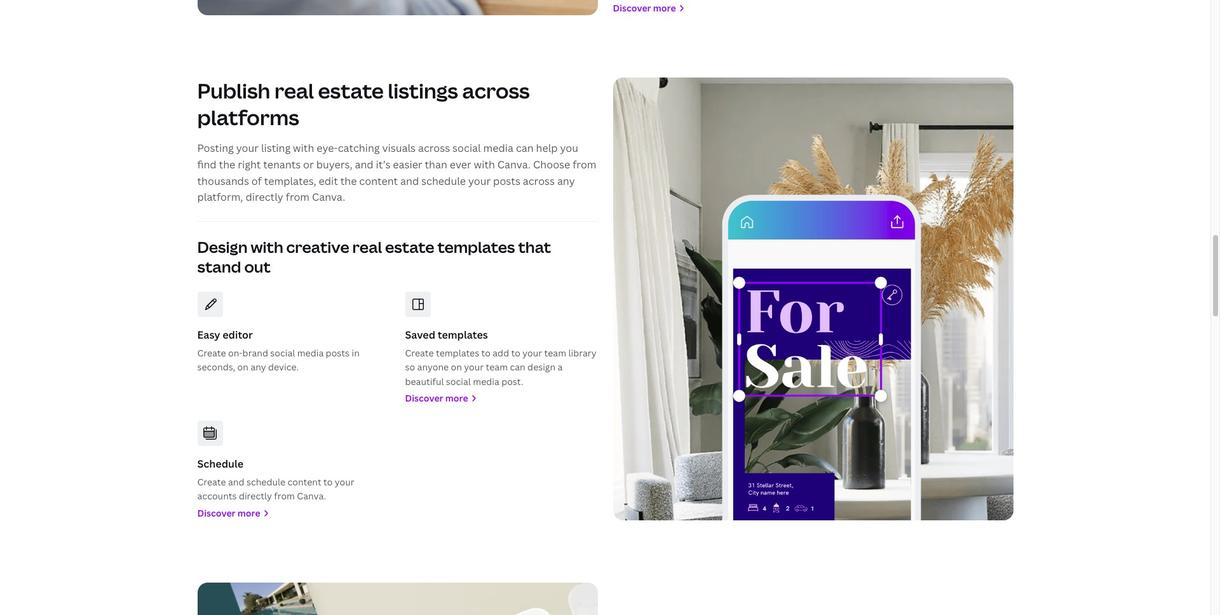 Task type: vqa. For each thing, say whether or not it's contained in the screenshot.
App
no



Task type: describe. For each thing, give the bounding box(es) containing it.
1 vertical spatial discover more link
[[405, 391, 598, 406]]

content inside the posting your listing with eye-catching visuals across social media can help you find the right tenants or buyers, and it's easier than ever with canva. choose from thousands of templates, edit the content and schedule your posts across any platform, directly from canva.
[[359, 174, 398, 188]]

saved
[[405, 328, 435, 342]]

0 horizontal spatial more
[[238, 507, 260, 519]]

on inside easy editor create on-brand social media posts in seconds, on any device.
[[237, 361, 248, 373]]

1 vertical spatial from
[[286, 190, 310, 204]]

posts inside the posting your listing with eye-catching visuals across social media can help you find the right tenants or buyers, and it's easier than ever with canva. choose from thousands of templates, edit the content and schedule your posts across any platform, directly from canva.
[[493, 174, 520, 188]]

so
[[405, 361, 415, 373]]

content inside schedule create and schedule content to your accounts directly from canva.
[[288, 476, 321, 488]]

2 horizontal spatial more
[[653, 2, 676, 14]]

you
[[560, 141, 578, 155]]

creative
[[286, 236, 349, 257]]

discover for left discover more link
[[197, 507, 236, 519]]

stand
[[197, 256, 241, 277]]

ever
[[450, 158, 472, 172]]

create for easy
[[197, 347, 226, 359]]

than
[[425, 158, 447, 172]]

out
[[244, 256, 271, 277]]

real estate presentation example from canva on desktop image
[[197, 0, 598, 15]]

schedule
[[197, 457, 243, 471]]

listings
[[388, 77, 458, 104]]

media inside the posting your listing with eye-catching visuals across social media can help you find the right tenants or buyers, and it's easier than ever with canva. choose from thousands of templates, edit the content and schedule your posts across any platform, directly from canva.
[[483, 141, 514, 155]]

social inside the posting your listing with eye-catching visuals across social media can help you find the right tenants or buyers, and it's easier than ever with canva. choose from thousands of templates, edit the content and schedule your posts across any platform, directly from canva.
[[453, 141, 481, 155]]

anyone
[[417, 361, 449, 373]]

0 vertical spatial canva.
[[498, 158, 531, 172]]

posts inside easy editor create on-brand social media posts in seconds, on any device.
[[326, 347, 350, 359]]

estate inside design with creative real estate templates that stand out
[[385, 236, 434, 257]]

2 vertical spatial templates
[[436, 347, 479, 359]]

edit
[[319, 174, 338, 188]]

accounts
[[197, 490, 237, 502]]

discover for rightmost discover more link
[[613, 2, 651, 14]]

schedule inside the posting your listing with eye-catching visuals across social media can help you find the right tenants or buyers, and it's easier than ever with canva. choose from thousands of templates, edit the content and schedule your posts across any platform, directly from canva.
[[421, 174, 466, 188]]

directly inside schedule create and schedule content to your accounts directly from canva.
[[239, 490, 272, 502]]

add
[[493, 347, 509, 359]]

that
[[518, 236, 551, 257]]

beautiful
[[405, 375, 444, 387]]

right
[[238, 158, 261, 172]]

any inside easy editor create on-brand social media posts in seconds, on any device.
[[251, 361, 266, 373]]

platform,
[[197, 190, 243, 204]]

1 vertical spatial canva.
[[312, 190, 345, 204]]

1 horizontal spatial the
[[340, 174, 357, 188]]

in
[[352, 347, 360, 359]]

0 vertical spatial from
[[573, 158, 597, 172]]

1 horizontal spatial more
[[445, 392, 468, 404]]

from inside schedule create and schedule content to your accounts directly from canva.
[[274, 490, 295, 502]]

0 horizontal spatial discover more link
[[197, 506, 390, 521]]

easy editor create on-brand social media posts in seconds, on any device.
[[197, 328, 360, 373]]

real estate marketing visuals across different layouts from canva image
[[197, 583, 598, 615]]

create for saved
[[405, 347, 434, 359]]

real inside design with creative real estate templates that stand out
[[352, 236, 382, 257]]

discover more for discover more link to the middle
[[405, 392, 468, 404]]

publish real estate listings across platforms
[[197, 77, 530, 131]]

eye-
[[317, 141, 338, 155]]

seconds,
[[197, 361, 235, 373]]

social inside easy editor create on-brand social media posts in seconds, on any device.
[[270, 347, 295, 359]]

2 horizontal spatial discover more link
[[613, 1, 806, 15]]

of
[[252, 174, 262, 188]]

templates,
[[264, 174, 316, 188]]

saved templates create templates to add to your team library so anyone on your team can design a beautiful social media post.
[[405, 328, 597, 387]]

discover more for left discover more link
[[197, 507, 260, 519]]



Task type: locate. For each thing, give the bounding box(es) containing it.
1 horizontal spatial and
[[355, 158, 373, 172]]

social inside 'saved templates create templates to add to your team library so anyone on your team can design a beautiful social media post.'
[[446, 375, 471, 387]]

0 vertical spatial the
[[219, 158, 235, 172]]

the right edit at the top left of the page
[[340, 174, 357, 188]]

your
[[236, 141, 259, 155], [468, 174, 491, 188], [523, 347, 542, 359], [464, 361, 484, 373], [335, 476, 354, 488]]

content
[[359, 174, 398, 188], [288, 476, 321, 488]]

0 vertical spatial discover more
[[613, 2, 676, 14]]

1 horizontal spatial real
[[352, 236, 382, 257]]

can up post.
[[510, 361, 525, 373]]

0 vertical spatial schedule
[[421, 174, 466, 188]]

0 horizontal spatial and
[[228, 476, 244, 488]]

1 on from the left
[[237, 361, 248, 373]]

create up so
[[405, 347, 434, 359]]

find
[[197, 158, 217, 172]]

create inside 'saved templates create templates to add to your team library so anyone on your team can design a beautiful social media post.'
[[405, 347, 434, 359]]

team down the add
[[486, 361, 508, 373]]

brand
[[243, 347, 268, 359]]

create up accounts
[[197, 476, 226, 488]]

a
[[558, 361, 563, 373]]

0 vertical spatial can
[[516, 141, 534, 155]]

2 vertical spatial canva.
[[297, 490, 326, 502]]

with up or
[[293, 141, 314, 155]]

design
[[528, 361, 556, 373]]

1 vertical spatial content
[[288, 476, 321, 488]]

with right design at top
[[251, 236, 283, 257]]

posting
[[197, 141, 234, 155]]

0 horizontal spatial content
[[288, 476, 321, 488]]

any
[[557, 174, 575, 188], [251, 361, 266, 373]]

1 vertical spatial schedule
[[247, 476, 285, 488]]

social
[[453, 141, 481, 155], [270, 347, 295, 359], [446, 375, 471, 387]]

1 vertical spatial social
[[270, 347, 295, 359]]

the up 'thousands'
[[219, 158, 235, 172]]

0 horizontal spatial discover
[[197, 507, 236, 519]]

posting your listing with eye-catching visuals across social media can help you find the right tenants or buyers, and it's easier than ever with canva. choose from thousands of templates, edit the content and schedule your posts across any platform, directly from canva.
[[197, 141, 597, 204]]

0 vertical spatial media
[[483, 141, 514, 155]]

0 vertical spatial posts
[[493, 174, 520, 188]]

0 vertical spatial team
[[544, 347, 566, 359]]

1 vertical spatial with
[[474, 158, 495, 172]]

templates left 'that'
[[438, 236, 515, 257]]

tenants
[[263, 158, 301, 172]]

real inside 'publish real estate listings across platforms'
[[275, 77, 314, 104]]

editor
[[223, 328, 253, 342]]

1 vertical spatial can
[[510, 361, 525, 373]]

real right creative
[[352, 236, 382, 257]]

can left help
[[516, 141, 534, 155]]

social down anyone
[[446, 375, 471, 387]]

media inside easy editor create on-brand social media posts in seconds, on any device.
[[297, 347, 324, 359]]

device.
[[268, 361, 299, 373]]

templates right saved
[[438, 328, 488, 342]]

visuals
[[382, 141, 416, 155]]

0 vertical spatial any
[[557, 174, 575, 188]]

or
[[303, 158, 314, 172]]

thousands
[[197, 174, 249, 188]]

library
[[568, 347, 597, 359]]

create inside schedule create and schedule content to your accounts directly from canva.
[[197, 476, 226, 488]]

on-
[[228, 347, 243, 359]]

on down on-
[[237, 361, 248, 373]]

2 vertical spatial from
[[274, 490, 295, 502]]

1 vertical spatial and
[[400, 174, 419, 188]]

2 vertical spatial more
[[238, 507, 260, 519]]

0 vertical spatial content
[[359, 174, 398, 188]]

1 horizontal spatial posts
[[493, 174, 520, 188]]

team
[[544, 347, 566, 359], [486, 361, 508, 373]]

2 vertical spatial across
[[523, 174, 555, 188]]

1 vertical spatial templates
[[438, 328, 488, 342]]

team up a
[[544, 347, 566, 359]]

1 horizontal spatial team
[[544, 347, 566, 359]]

2 on from the left
[[451, 361, 462, 373]]

across
[[462, 77, 530, 104], [418, 141, 450, 155], [523, 174, 555, 188]]

estate inside 'publish real estate listings across platforms'
[[318, 77, 384, 104]]

with
[[293, 141, 314, 155], [474, 158, 495, 172], [251, 236, 283, 257]]

social up device.
[[270, 347, 295, 359]]

0 vertical spatial across
[[462, 77, 530, 104]]

0 horizontal spatial the
[[219, 158, 235, 172]]

1 horizontal spatial any
[[557, 174, 575, 188]]

0 vertical spatial discover more link
[[613, 1, 806, 15]]

publish
[[197, 77, 270, 104]]

2 vertical spatial media
[[473, 375, 499, 387]]

media inside 'saved templates create templates to add to your team library so anyone on your team can design a beautiful social media post.'
[[473, 375, 499, 387]]

directly down of
[[246, 190, 283, 204]]

1 vertical spatial any
[[251, 361, 266, 373]]

0 horizontal spatial to
[[324, 476, 333, 488]]

1 vertical spatial team
[[486, 361, 508, 373]]

real
[[275, 77, 314, 104], [352, 236, 382, 257]]

discover more link
[[613, 1, 806, 15], [405, 391, 598, 406], [197, 506, 390, 521]]

schedule
[[421, 174, 466, 188], [247, 476, 285, 488]]

any inside the posting your listing with eye-catching visuals across social media can help you find the right tenants or buyers, and it's easier than ever with canva. choose from thousands of templates, edit the content and schedule your posts across any platform, directly from canva.
[[557, 174, 575, 188]]

0 horizontal spatial team
[[486, 361, 508, 373]]

discover
[[613, 2, 651, 14], [405, 392, 443, 404], [197, 507, 236, 519]]

1 vertical spatial posts
[[326, 347, 350, 359]]

any down brand
[[251, 361, 266, 373]]

1 horizontal spatial schedule
[[421, 174, 466, 188]]

platforms
[[197, 104, 299, 131]]

canva.
[[498, 158, 531, 172], [312, 190, 345, 204], [297, 490, 326, 502]]

0 vertical spatial and
[[355, 158, 373, 172]]

2 vertical spatial with
[[251, 236, 283, 257]]

0 horizontal spatial schedule
[[247, 476, 285, 488]]

with right ever on the left top of page
[[474, 158, 495, 172]]

create
[[197, 347, 226, 359], [405, 347, 434, 359], [197, 476, 226, 488]]

on
[[237, 361, 248, 373], [451, 361, 462, 373]]

and down schedule
[[228, 476, 244, 488]]

1 vertical spatial the
[[340, 174, 357, 188]]

1 horizontal spatial estate
[[385, 236, 434, 257]]

2 vertical spatial discover more
[[197, 507, 260, 519]]

estate
[[318, 77, 384, 104], [385, 236, 434, 257]]

0 vertical spatial directly
[[246, 190, 283, 204]]

social up ever on the left top of page
[[453, 141, 481, 155]]

0 vertical spatial real
[[275, 77, 314, 104]]

easy
[[197, 328, 220, 342]]

0 vertical spatial templates
[[438, 236, 515, 257]]

2 horizontal spatial with
[[474, 158, 495, 172]]

2 vertical spatial discover
[[197, 507, 236, 519]]

0 vertical spatial discover
[[613, 2, 651, 14]]

0 horizontal spatial estate
[[318, 77, 384, 104]]

real right publish on the top left of the page
[[275, 77, 314, 104]]

create up seconds,
[[197, 347, 226, 359]]

catching
[[338, 141, 380, 155]]

from
[[573, 158, 597, 172], [286, 190, 310, 204], [274, 490, 295, 502]]

discover for discover more link to the middle
[[405, 392, 443, 404]]

media up device.
[[297, 347, 324, 359]]

it's
[[376, 158, 391, 172]]

listing
[[261, 141, 291, 155]]

2 vertical spatial social
[[446, 375, 471, 387]]

2 horizontal spatial and
[[400, 174, 419, 188]]

1 vertical spatial discover more
[[405, 392, 468, 404]]

and down catching
[[355, 158, 373, 172]]

canva. inside schedule create and schedule content to your accounts directly from canva.
[[297, 490, 326, 502]]

discover more for rightmost discover more link
[[613, 2, 676, 14]]

0 horizontal spatial with
[[251, 236, 283, 257]]

1 vertical spatial across
[[418, 141, 450, 155]]

1 horizontal spatial with
[[293, 141, 314, 155]]

templates up anyone
[[436, 347, 479, 359]]

0 horizontal spatial posts
[[326, 347, 350, 359]]

more
[[653, 2, 676, 14], [445, 392, 468, 404], [238, 507, 260, 519]]

0 vertical spatial with
[[293, 141, 314, 155]]

can inside 'saved templates create templates to add to your team library so anyone on your team can design a beautiful social media post.'
[[510, 361, 525, 373]]

to inside schedule create and schedule content to your accounts directly from canva.
[[324, 476, 333, 488]]

directly
[[246, 190, 283, 204], [239, 490, 272, 502]]

directly right accounts
[[239, 490, 272, 502]]

post.
[[502, 375, 523, 387]]

design
[[197, 236, 248, 257]]

the
[[219, 158, 235, 172], [340, 174, 357, 188]]

editing text for real estate flyer in canva image
[[613, 78, 1013, 521]]

to
[[481, 347, 491, 359], [511, 347, 521, 359], [324, 476, 333, 488]]

2 horizontal spatial to
[[511, 347, 521, 359]]

0 horizontal spatial real
[[275, 77, 314, 104]]

your inside schedule create and schedule content to your accounts directly from canva.
[[335, 476, 354, 488]]

across inside 'publish real estate listings across platforms'
[[462, 77, 530, 104]]

any down choose
[[557, 174, 575, 188]]

schedule inside schedule create and schedule content to your accounts directly from canva.
[[247, 476, 285, 488]]

media left post.
[[473, 375, 499, 387]]

0 horizontal spatial any
[[251, 361, 266, 373]]

directly inside the posting your listing with eye-catching visuals across social media can help you find the right tenants or buyers, and it's easier than ever with canva. choose from thousands of templates, edit the content and schedule your posts across any platform, directly from canva.
[[246, 190, 283, 204]]

and down easier
[[400, 174, 419, 188]]

1 horizontal spatial discover more link
[[405, 391, 598, 406]]

and
[[355, 158, 373, 172], [400, 174, 419, 188], [228, 476, 244, 488]]

2 vertical spatial discover more link
[[197, 506, 390, 521]]

buyers,
[[316, 158, 352, 172]]

media
[[483, 141, 514, 155], [297, 347, 324, 359], [473, 375, 499, 387]]

can
[[516, 141, 534, 155], [510, 361, 525, 373]]

0 vertical spatial estate
[[318, 77, 384, 104]]

templates inside design with creative real estate templates that stand out
[[438, 236, 515, 257]]

1 vertical spatial directly
[[239, 490, 272, 502]]

1 vertical spatial discover
[[405, 392, 443, 404]]

1 horizontal spatial to
[[481, 347, 491, 359]]

1 vertical spatial estate
[[385, 236, 434, 257]]

1 vertical spatial real
[[352, 236, 382, 257]]

0 horizontal spatial on
[[237, 361, 248, 373]]

design with creative real estate templates that stand out
[[197, 236, 551, 277]]

easier
[[393, 158, 422, 172]]

choose
[[533, 158, 570, 172]]

2 vertical spatial and
[[228, 476, 244, 488]]

discover more
[[613, 2, 676, 14], [405, 392, 468, 404], [197, 507, 260, 519]]

posts
[[493, 174, 520, 188], [326, 347, 350, 359]]

on right anyone
[[451, 361, 462, 373]]

0 horizontal spatial discover more
[[197, 507, 260, 519]]

1 vertical spatial more
[[445, 392, 468, 404]]

2 horizontal spatial discover more
[[613, 2, 676, 14]]

1 horizontal spatial discover
[[405, 392, 443, 404]]

2 horizontal spatial discover
[[613, 2, 651, 14]]

media left help
[[483, 141, 514, 155]]

on inside 'saved templates create templates to add to your team library so anyone on your team can design a beautiful social media post.'
[[451, 361, 462, 373]]

1 horizontal spatial content
[[359, 174, 398, 188]]

can inside the posting your listing with eye-catching visuals across social media can help you find the right tenants or buyers, and it's easier than ever with canva. choose from thousands of templates, edit the content and schedule your posts across any platform, directly from canva.
[[516, 141, 534, 155]]

and inside schedule create and schedule content to your accounts directly from canva.
[[228, 476, 244, 488]]

create inside easy editor create on-brand social media posts in seconds, on any device.
[[197, 347, 226, 359]]

schedule create and schedule content to your accounts directly from canva.
[[197, 457, 354, 502]]

0 vertical spatial social
[[453, 141, 481, 155]]

templates
[[438, 236, 515, 257], [438, 328, 488, 342], [436, 347, 479, 359]]

1 horizontal spatial on
[[451, 361, 462, 373]]

with inside design with creative real estate templates that stand out
[[251, 236, 283, 257]]

help
[[536, 141, 558, 155]]

0 vertical spatial more
[[653, 2, 676, 14]]

1 vertical spatial media
[[297, 347, 324, 359]]

1 horizontal spatial discover more
[[405, 392, 468, 404]]



